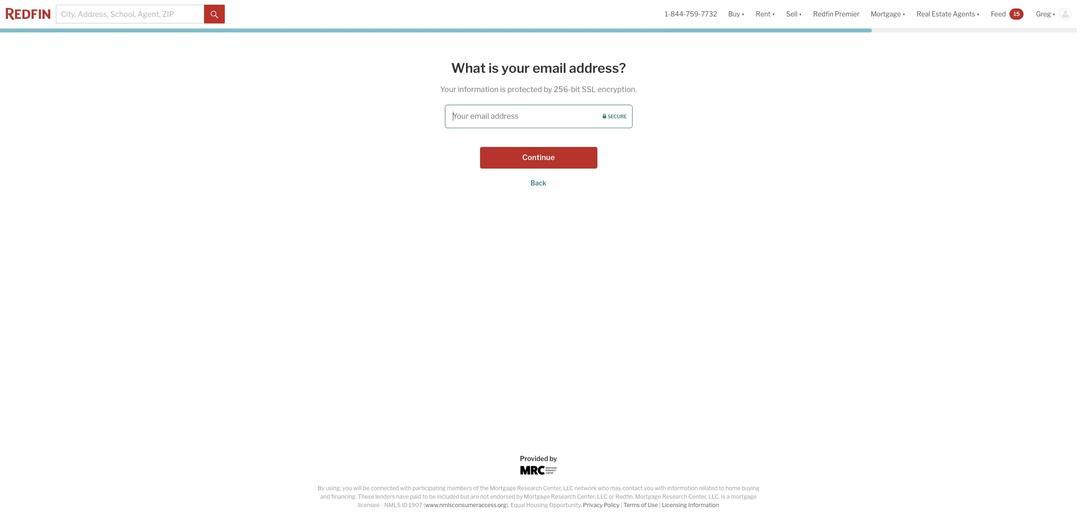 Task type: describe. For each thing, give the bounding box(es) containing it.
www.nmlsconsumeraccess.org
[[425, 502, 507, 509]]

protected
[[508, 85, 542, 94]]

connected
[[371, 485, 399, 492]]

back
[[531, 179, 547, 187]]

opportunity.
[[550, 502, 582, 509]]

real estate agents ▾ link
[[917, 0, 980, 28]]

participating
[[413, 485, 446, 492]]

your
[[502, 60, 530, 76]]

1 horizontal spatial center,
[[578, 493, 596, 500]]

premier
[[835, 10, 860, 18]]

contact
[[623, 485, 643, 492]]

www.nmlsconsumeraccess.org ). equal housing opportunity. privacy policy | terms of use | licensing information
[[425, 502, 720, 509]]

included
[[437, 493, 460, 500]]

1 vertical spatial be
[[429, 493, 436, 500]]

bit
[[571, 85, 581, 94]]

may
[[611, 485, 622, 492]]

1 you from the left
[[343, 485, 352, 492]]

-
[[381, 502, 383, 509]]

mortgage ▾
[[871, 10, 906, 18]]

0 vertical spatial is
[[489, 60, 499, 76]]

who
[[598, 485, 609, 492]]

but
[[461, 493, 470, 500]]

continue button
[[480, 147, 598, 168]]

policy
[[604, 502, 620, 509]]

(
[[424, 502, 425, 509]]

your
[[441, 85, 457, 94]]

real estate agents ▾ button
[[912, 0, 986, 28]]

▾ for mortgage ▾
[[903, 10, 906, 18]]

844-
[[671, 10, 686, 18]]

7732
[[702, 10, 718, 18]]

terms of use link
[[624, 502, 658, 509]]

www.nmlsconsumeraccess.org link
[[425, 502, 507, 509]]

information inside by using, you will be connected with participating members of the mortgage research center, llc network who may contact you with information related to home buying and financing. these lenders have paid to be included but are not endorsed by mortgage research center, llc or redfin. mortgage research center, llc. is a mortgage licensee - nmls id 1907 (
[[668, 485, 698, 492]]

will
[[353, 485, 362, 492]]

redfin premier
[[814, 10, 860, 18]]

▾ for buy ▾
[[742, 10, 745, 18]]

1-844-759-7732 link
[[665, 10, 718, 18]]

housing
[[527, 502, 548, 509]]

1 horizontal spatial llc
[[598, 493, 608, 500]]

licensing
[[662, 502, 688, 509]]

greg ▾
[[1037, 10, 1056, 18]]

rent ▾
[[756, 10, 776, 18]]

privacy
[[584, 502, 603, 509]]

0 vertical spatial by
[[544, 85, 553, 94]]

1907
[[409, 502, 423, 509]]

mortgage up housing
[[524, 493, 550, 500]]

have
[[397, 493, 409, 500]]

llc.
[[709, 493, 720, 500]]

back button
[[531, 179, 547, 187]]

buy ▾
[[729, 10, 745, 18]]

a
[[727, 493, 730, 500]]

of for members
[[474, 485, 479, 492]]

1 with from the left
[[400, 485, 412, 492]]

buy ▾ button
[[723, 0, 751, 28]]

▾ inside 'dropdown button'
[[977, 10, 980, 18]]

by inside by using, you will be connected with participating members of the mortgage research center, llc network who may contact you with information related to home buying and financing. these lenders have paid to be included but are not endorsed by mortgage research center, llc or redfin. mortgage research center, llc. is a mortgage licensee - nmls id 1907 (
[[517, 493, 523, 500]]

using,
[[326, 485, 341, 492]]

financing.
[[332, 493, 357, 500]]

mortgage research center image
[[521, 466, 557, 475]]

of for terms
[[642, 502, 647, 509]]

provided
[[520, 455, 549, 463]]

what
[[451, 60, 486, 76]]

▾ for rent ▾
[[773, 10, 776, 18]]

lenders
[[376, 493, 395, 500]]

licensing information link
[[662, 502, 720, 509]]

paid
[[410, 493, 421, 500]]

endorsed
[[491, 493, 516, 500]]

buy ▾ button
[[729, 0, 745, 28]]

by
[[318, 485, 325, 492]]

0 horizontal spatial research
[[517, 485, 542, 492]]

mortgage inside dropdown button
[[871, 10, 902, 18]]

continue
[[523, 153, 555, 162]]

mortgage ▾ button
[[871, 0, 906, 28]]

equal
[[511, 502, 526, 509]]

network
[[575, 485, 597, 492]]



Task type: locate. For each thing, give the bounding box(es) containing it.
members
[[447, 485, 472, 492]]

1 ▾ from the left
[[742, 10, 745, 18]]

use
[[648, 502, 658, 509]]

research up licensing
[[663, 493, 688, 500]]

▾ for greg ▾
[[1053, 10, 1056, 18]]

1 vertical spatial is
[[501, 85, 506, 94]]

2 with from the left
[[655, 485, 667, 492]]

of left the
[[474, 485, 479, 492]]

be down participating
[[429, 493, 436, 500]]

City, Address, School, Agent, ZIP search field
[[56, 5, 204, 23]]

privacy policy link
[[584, 502, 620, 509]]

▾ right 'sell' at the right of page
[[800, 10, 803, 18]]

center, up opportunity.
[[544, 485, 562, 492]]

1-
[[665, 10, 671, 18]]

mortgage
[[731, 493, 757, 500]]

rent ▾ button
[[751, 0, 781, 28]]

llc up opportunity.
[[564, 485, 574, 492]]

| down redfin.
[[621, 502, 623, 509]]

with up have
[[400, 485, 412, 492]]

estate
[[932, 10, 952, 18]]

are
[[471, 493, 479, 500]]

0 horizontal spatial of
[[474, 485, 479, 492]]

0 horizontal spatial to
[[423, 493, 428, 500]]

the
[[480, 485, 489, 492]]

2 | from the left
[[660, 502, 661, 509]]

0 vertical spatial to
[[719, 485, 725, 492]]

these
[[358, 493, 374, 500]]

agents
[[954, 10, 976, 18]]

related
[[700, 485, 718, 492]]

buying
[[742, 485, 760, 492]]

0 vertical spatial of
[[474, 485, 479, 492]]

information up licensing information link
[[668, 485, 698, 492]]

center, up information
[[689, 493, 708, 500]]

2 horizontal spatial is
[[722, 493, 726, 500]]

buy
[[729, 10, 741, 18]]

id
[[402, 502, 408, 509]]

0 vertical spatial information
[[458, 85, 499, 94]]

of inside by using, you will be connected with participating members of the mortgage research center, llc network who may contact you with information related to home buying and financing. these lenders have paid to be included but are not endorsed by mortgage research center, llc or redfin. mortgage research center, llc. is a mortgage licensee - nmls id 1907 (
[[474, 485, 479, 492]]

and
[[321, 493, 330, 500]]

by up the equal
[[517, 493, 523, 500]]

2 vertical spatial is
[[722, 493, 726, 500]]

ssl encryption.
[[582, 85, 637, 94]]

sell ▾ button
[[787, 0, 803, 28]]

what is your email address?
[[451, 60, 626, 76]]

5 ▾ from the left
[[977, 10, 980, 18]]

research up housing
[[517, 485, 542, 492]]

1 vertical spatial information
[[668, 485, 698, 492]]

0 vertical spatial llc
[[564, 485, 574, 492]]

be
[[363, 485, 370, 492], [429, 493, 436, 500]]

0 vertical spatial be
[[363, 485, 370, 492]]

mortgage up "endorsed"
[[490, 485, 516, 492]]

be up the these
[[363, 485, 370, 492]]

1 vertical spatial llc
[[598, 493, 608, 500]]

▾ left real
[[903, 10, 906, 18]]

sell ▾
[[787, 10, 803, 18]]

of left use
[[642, 502, 647, 509]]

redfin.
[[616, 493, 634, 500]]

1 vertical spatial by
[[550, 455, 558, 463]]

0 horizontal spatial llc
[[564, 485, 574, 492]]

center, down 'network'
[[578, 493, 596, 500]]

redfin
[[814, 10, 834, 18]]

0 horizontal spatial you
[[343, 485, 352, 492]]

1 horizontal spatial you
[[644, 485, 654, 492]]

What is your email address? email field
[[445, 105, 633, 128]]

to up (
[[423, 493, 428, 500]]

mortgage
[[871, 10, 902, 18], [490, 485, 516, 492], [524, 493, 550, 500], [636, 493, 662, 500]]

with
[[400, 485, 412, 492], [655, 485, 667, 492]]

by up mortgage research center image
[[550, 455, 558, 463]]

or
[[609, 493, 615, 500]]

▾ right greg
[[1053, 10, 1056, 18]]

by
[[544, 85, 553, 94], [550, 455, 558, 463], [517, 493, 523, 500]]

with up use
[[655, 485, 667, 492]]

rent
[[756, 10, 771, 18]]

by left the 256-
[[544, 85, 553, 94]]

0 horizontal spatial information
[[458, 85, 499, 94]]

your information is protected by 256-bit ssl encryption.
[[441, 85, 637, 94]]

1 vertical spatial to
[[423, 493, 428, 500]]

is left your
[[489, 60, 499, 76]]

email address?
[[533, 60, 626, 76]]

to
[[719, 485, 725, 492], [423, 493, 428, 500]]

▾ right agents at top
[[977, 10, 980, 18]]

you
[[343, 485, 352, 492], [644, 485, 654, 492]]

real estate agents ▾
[[917, 10, 980, 18]]

mortgage ▾ button
[[866, 0, 912, 28]]

greg
[[1037, 10, 1052, 18]]

| right use
[[660, 502, 661, 509]]

1 vertical spatial of
[[642, 502, 647, 509]]

).
[[507, 502, 510, 509]]

6 ▾ from the left
[[1053, 10, 1056, 18]]

1 horizontal spatial is
[[501, 85, 506, 94]]

1-844-759-7732
[[665, 10, 718, 18]]

1 horizontal spatial information
[[668, 485, 698, 492]]

15
[[1014, 10, 1021, 17]]

1 horizontal spatial with
[[655, 485, 667, 492]]

▾ right buy
[[742, 10, 745, 18]]

759-
[[686, 10, 702, 18]]

▾ for sell ▾
[[800, 10, 803, 18]]

256-
[[554, 85, 571, 94]]

home
[[726, 485, 741, 492]]

you up financing. on the left of page
[[343, 485, 352, 492]]

2 you from the left
[[644, 485, 654, 492]]

1 horizontal spatial to
[[719, 485, 725, 492]]

research
[[517, 485, 542, 492], [551, 493, 576, 500], [663, 493, 688, 500]]

is inside by using, you will be connected with participating members of the mortgage research center, llc network who may contact you with information related to home buying and financing. these lenders have paid to be included but are not endorsed by mortgage research center, llc or redfin. mortgage research center, llc. is a mortgage licensee - nmls id 1907 (
[[722, 493, 726, 500]]

submit search image
[[211, 11, 218, 18]]

is left protected
[[501, 85, 506, 94]]

provided by
[[520, 455, 558, 463]]

nmls
[[385, 502, 401, 509]]

you right the contact in the bottom right of the page
[[644, 485, 654, 492]]

feed
[[992, 10, 1007, 18]]

redfin premier button
[[808, 0, 866, 28]]

4 ▾ from the left
[[903, 10, 906, 18]]

llc up privacy policy link
[[598, 493, 608, 500]]

by using, you will be connected with participating members of the mortgage research center, llc network who may contact you with information related to home buying and financing. these lenders have paid to be included but are not endorsed by mortgage research center, llc or redfin. mortgage research center, llc. is a mortgage licensee - nmls id 1907 (
[[318, 485, 760, 509]]

real
[[917, 10, 931, 18]]

1 horizontal spatial be
[[429, 493, 436, 500]]

mortgage left real
[[871, 10, 902, 18]]

center,
[[544, 485, 562, 492], [578, 493, 596, 500], [689, 493, 708, 500]]

sell
[[787, 10, 798, 18]]

3 ▾ from the left
[[800, 10, 803, 18]]

▾
[[742, 10, 745, 18], [773, 10, 776, 18], [800, 10, 803, 18], [903, 10, 906, 18], [977, 10, 980, 18], [1053, 10, 1056, 18]]

information
[[689, 502, 720, 509]]

2 ▾ from the left
[[773, 10, 776, 18]]

not
[[480, 493, 489, 500]]

1 horizontal spatial |
[[660, 502, 661, 509]]

terms
[[624, 502, 640, 509]]

0 horizontal spatial |
[[621, 502, 623, 509]]

1 horizontal spatial research
[[551, 493, 576, 500]]

2 horizontal spatial center,
[[689, 493, 708, 500]]

2 horizontal spatial research
[[663, 493, 688, 500]]

research up opportunity.
[[551, 493, 576, 500]]

1 horizontal spatial of
[[642, 502, 647, 509]]

2 vertical spatial by
[[517, 493, 523, 500]]

0 horizontal spatial be
[[363, 485, 370, 492]]

licensee
[[358, 502, 380, 509]]

is left the a
[[722, 493, 726, 500]]

0 horizontal spatial with
[[400, 485, 412, 492]]

mortgage up use
[[636, 493, 662, 500]]

0 horizontal spatial is
[[489, 60, 499, 76]]

0 horizontal spatial center,
[[544, 485, 562, 492]]

is
[[489, 60, 499, 76], [501, 85, 506, 94], [722, 493, 726, 500]]

▾ right rent
[[773, 10, 776, 18]]

|
[[621, 502, 623, 509], [660, 502, 661, 509]]

to up llc.
[[719, 485, 725, 492]]

information down what
[[458, 85, 499, 94]]

1 | from the left
[[621, 502, 623, 509]]



Task type: vqa. For each thing, say whether or not it's contained in the screenshot.
first | from the left
yes



